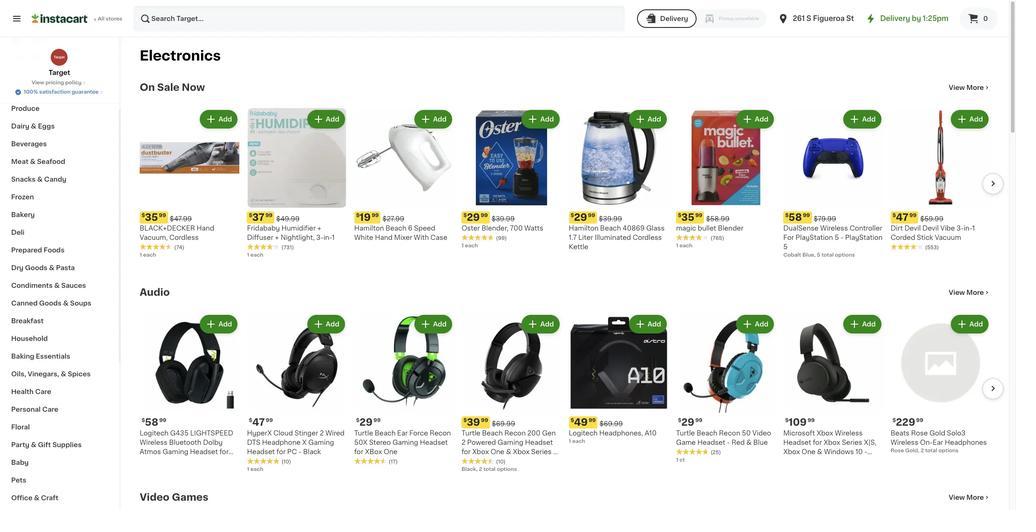 Task type: describe. For each thing, give the bounding box(es) containing it.
& left s,
[[462, 458, 467, 465]]

& up 'switch'
[[506, 449, 512, 455]]

0 vertical spatial rose
[[912, 430, 928, 437]]

recon for turtle beach recon 200 gen 2 powered gaming headset for xbox one & xbox series x & s, playstation 4, playstation 5 & nintendo switch - black
[[505, 430, 526, 437]]

1 vertical spatial rose
[[891, 448, 905, 454]]

product group containing 229
[[891, 313, 991, 455]]

prepared
[[11, 247, 42, 253]]

5 right blue,
[[817, 253, 821, 258]]

view more link for 229
[[949, 288, 991, 297]]

hamilton beach 6 speed white hand mixer with case
[[354, 225, 448, 241]]

& left candy
[[37, 176, 43, 183]]

2 inside "turtle beach recon 200 gen 2 powered gaming headset for xbox one & xbox series x & s, playstation 4, playstation 5 & nintendo switch - black"
[[462, 440, 466, 446]]

stereo
[[369, 440, 391, 446]]

liter
[[579, 235, 593, 241]]

breakfast link
[[6, 312, 113, 330]]

add for logitech g435 lightspeed wireless bluetooth dolby atmos gaming headset for pc, ps4, ps5 & mobile with built-in mic - black
[[219, 321, 232, 328]]

1 for turtle beach recon 50 video game headset - red & blue
[[677, 458, 679, 463]]

lists
[[26, 55, 42, 61]]

dirt
[[891, 225, 903, 232]]

add for black+decker hand vacuum, cordless
[[219, 116, 232, 123]]

fridababy
[[247, 225, 280, 232]]

add for oster blender, 700 watts
[[541, 116, 554, 123]]

99 up liter
[[588, 213, 596, 218]]

pc,
[[140, 458, 151, 465]]

magic
[[677, 225, 697, 232]]

headset inside 'turtle beach ear force recon 50x stereo gaming headset for xbox one'
[[420, 440, 448, 446]]

109
[[789, 418, 807, 427]]

& left eggs
[[31, 123, 36, 130]]

sale
[[157, 82, 180, 92]]

view for video games
[[949, 495, 966, 501]]

x inside hyperx cloud stinger 2 wired dts headphone x gaming headset for pc - black
[[302, 440, 307, 446]]

dairy & eggs link
[[6, 117, 113, 135]]

video games
[[140, 493, 208, 502]]

magic bullet blender
[[677, 225, 744, 232]]

29 up game at the right of page
[[682, 418, 695, 427]]

each inside logitech headphones, a10 1 each
[[573, 439, 586, 444]]

target link
[[49, 48, 70, 77]]

for inside microsoft xbox wireless headset for xbox series x|s, xbox one & windows 10 - black
[[813, 440, 822, 446]]

1 vertical spatial $ 58 99
[[142, 418, 166, 427]]

on sale now
[[140, 82, 205, 92]]

ps5
[[169, 458, 182, 465]]

261 s figueroa st button
[[778, 6, 855, 32]]

product group containing 109
[[784, 313, 884, 465]]

& left soups
[[63, 300, 69, 307]]

add for turtle beach recon 50 video game headset - red & blue
[[755, 321, 769, 328]]

- inside hyperx cloud stinger 2 wired dts headphone x gaming headset for pc - black
[[299, 449, 302, 455]]

1 ct
[[677, 458, 685, 463]]

health care link
[[6, 383, 113, 401]]

atmos
[[140, 449, 161, 455]]

logitech headphones, a10 1 each
[[569, 430, 657, 444]]

3 view more from the top
[[949, 495, 985, 501]]

$47.99
[[170, 216, 192, 222]]

$ inside $ 19 99
[[356, 213, 360, 218]]

$47.99 original price: $59.99 element
[[891, 212, 991, 224]]

99 up blender,
[[481, 213, 488, 218]]

personal
[[11, 406, 41, 413]]

wireless inside microsoft xbox wireless headset for xbox series x|s, xbox one & windows 10 - black
[[835, 430, 863, 437]]

all stores link
[[32, 6, 123, 32]]

5 down $58.99 original price: $79.99 element
[[835, 235, 839, 241]]

& inside turtle beach recon 50 video game headset - red & blue
[[747, 440, 752, 446]]

add for dualsense wireless controller for playstation 5 - playstation 5
[[863, 116, 876, 123]]

each for black+decker hand vacuum, cordless
[[143, 253, 156, 258]]

$ 47 99
[[249, 418, 273, 427]]

99 up dualsense
[[803, 213, 811, 218]]

view more link for $59.99
[[949, 83, 991, 92]]

series inside microsoft xbox wireless headset for xbox series x|s, xbox one & windows 10 - black
[[842, 440, 863, 446]]

playstation up black, 2 total options
[[476, 458, 514, 465]]

add button for microsoft xbox wireless headset for xbox series x|s, xbox one & windows 10 - black
[[845, 316, 881, 333]]

black inside logitech g435 lightspeed wireless bluetooth dolby atmos gaming headset for pc, ps4, ps5 & mobile with built-in mic - black
[[183, 468, 201, 474]]

turtle beach ear force recon 50x stereo gaming headset for xbox one
[[354, 430, 451, 455]]

$35.99 original price: $47.99 element
[[140, 212, 240, 224]]

oils, vinegars, & spices link
[[6, 365, 113, 383]]

29 up oster at left
[[467, 213, 480, 222]]

thanksgiving
[[11, 88, 56, 94]]

1.7
[[569, 235, 577, 241]]

black inside "turtle beach recon 200 gen 2 powered gaming headset for xbox one & xbox series x & s, playstation 4, playstation 5 & nintendo switch - black"
[[535, 468, 553, 474]]

bakery
[[11, 212, 35, 218]]

add for hyperx cloud stinger 2 wired dts headphone x gaming headset for pc - black
[[326, 321, 340, 328]]

product group containing 37
[[247, 108, 347, 259]]

- inside turtle beach recon 50 video game headset - red & blue
[[727, 440, 730, 446]]

$ 29 99 up 50x
[[356, 418, 381, 427]]

29 up liter
[[574, 213, 587, 222]]

40869
[[623, 225, 645, 232]]

2 right black,
[[479, 467, 482, 472]]

$ inside $ 47 99 $59.99 dirt devil devil vibe 3-in-1 corded stick vacuum
[[893, 213, 896, 218]]

a10
[[645, 430, 657, 437]]

$58.99 original price: $79.99 element
[[784, 212, 884, 224]]

black,
[[462, 467, 478, 472]]

99 up game at the right of page
[[696, 418, 703, 423]]

99 inside $ 39 99
[[481, 418, 488, 423]]

speed
[[414, 225, 436, 232]]

$ 29 99 up liter
[[571, 213, 596, 222]]

item carousel region for on sale now
[[127, 104, 1004, 272]]

baking essentials
[[11, 353, 70, 360]]

add for microsoft xbox wireless headset for xbox series x|s, xbox one & windows 10 - black
[[863, 321, 876, 328]]

add for dirt devil devil vibe 3-in-1 corded stick vacuum
[[970, 116, 984, 123]]

- inside "turtle beach recon 200 gen 2 powered gaming headset for xbox one & xbox series x & s, playstation 4, playstation 5 & nintendo switch - black"
[[530, 468, 533, 474]]

beach inside 'turtle beach ear force recon 50x stereo gaming headset for xbox one'
[[375, 430, 396, 437]]

dairy & eggs
[[11, 123, 55, 130]]

one for stereo
[[384, 449, 398, 455]]

headset inside turtle beach recon 50 video game headset - red & blue
[[698, 440, 726, 446]]

pasta
[[56, 265, 75, 271]]

35 for $ 35 99
[[682, 213, 695, 222]]

99 inside $ 109 99
[[808, 418, 815, 423]]

watts
[[525, 225, 544, 232]]

turtle beach recon 200 gen 2 powered gaming headset for xbox one & xbox series x & s, playstation 4, playstation 5 & nintendo switch - black
[[462, 430, 561, 474]]

3- inside $ 37 99 $49.99 fridababy humidifier + diffuser + nightlight, 3-in-1
[[317, 235, 324, 241]]

health care
[[11, 389, 51, 395]]

$58.99
[[707, 216, 730, 222]]

3 more from the top
[[967, 495, 985, 501]]

logitech for each
[[569, 430, 598, 437]]

pets
[[11, 477, 26, 484]]

add for fridababy humidifier + diffuser + nightlight, 3-in-1
[[326, 116, 340, 123]]

$29.99 original price: $39.99 element for blender,
[[462, 212, 562, 224]]

for
[[784, 235, 794, 241]]

$39.99 for beach
[[599, 216, 622, 222]]

& left spices
[[61, 371, 66, 377]]

$ 29 99 up oster at left
[[464, 213, 488, 222]]

add for beats rose gold solo3 wireless on-ear headphones
[[970, 321, 984, 328]]

view more for $59.99
[[949, 84, 985, 91]]

black+decker
[[140, 225, 195, 232]]

$ inside $ 47 99
[[249, 418, 252, 423]]

dualsense
[[784, 225, 819, 232]]

view pricing policy
[[32, 80, 82, 85]]

policy
[[65, 80, 82, 85]]

view for on sale now
[[949, 84, 966, 91]]

item carousel region for audio
[[127, 309, 1004, 477]]

instacart logo image
[[32, 13, 88, 24]]

$35.99 original price: $58.99 element
[[677, 212, 776, 224]]

(99)
[[496, 236, 507, 241]]

one for powered
[[491, 449, 505, 455]]

lists link
[[6, 48, 113, 67]]

1 devil from the left
[[905, 225, 921, 232]]

bullet
[[698, 225, 717, 232]]

(731)
[[282, 245, 294, 250]]

add button for dirt devil devil vibe 3-in-1 corded stick vacuum
[[952, 111, 988, 128]]

ear inside beats rose gold solo3 wireless on-ear headphones rose gold, 2 total options
[[933, 440, 944, 446]]

hand for 35
[[197, 225, 214, 232]]

goods for dry
[[25, 265, 47, 271]]

gold
[[930, 430, 946, 437]]

with inside logitech g435 lightspeed wireless bluetooth dolby atmos gaming headset for pc, ps4, ps5 & mobile with built-in mic - black
[[215, 458, 230, 465]]

& left pasta
[[49, 265, 54, 271]]

& inside "link"
[[34, 495, 39, 501]]

47 for 47
[[252, 418, 265, 427]]

headphones,
[[600, 430, 643, 437]]

1 for hyperx cloud stinger 2 wired dts headphone x gaming headset for pc - black
[[247, 467, 249, 472]]

headset inside "turtle beach recon 200 gen 2 powered gaming headset for xbox one & xbox series x & s, playstation 4, playstation 5 & nintendo switch - black"
[[525, 440, 553, 446]]

playstation right 4,
[[523, 458, 561, 465]]

on
[[140, 82, 155, 92]]

add button for fridababy humidifier + diffuser + nightlight, 3-in-1
[[308, 111, 344, 128]]

add button for black+decker hand vacuum, cordless
[[201, 111, 237, 128]]

series inside "turtle beach recon 200 gen 2 powered gaming headset for xbox one & xbox series x & s, playstation 4, playstation 5 & nintendo switch - black"
[[532, 449, 552, 455]]

19
[[360, 213, 371, 222]]

gaming inside hyperx cloud stinger 2 wired dts headphone x gaming headset for pc - black
[[309, 440, 334, 446]]

household
[[11, 335, 48, 342]]

pricing
[[46, 80, 64, 85]]

& left sauces
[[54, 282, 60, 289]]

electronics
[[140, 49, 221, 62]]

for for turtle beach ear force recon 50x stereo gaming headset for xbox one
[[354, 449, 364, 455]]

black inside hyperx cloud stinger 2 wired dts headphone x gaming headset for pc - black
[[303, 449, 321, 455]]

video inside turtle beach recon 50 video game headset - red & blue
[[753, 430, 772, 437]]

1 for oster blender, 700 watts
[[462, 243, 464, 249]]

2 inside beats rose gold solo3 wireless on-ear headphones rose gold, 2 total options
[[921, 448, 925, 454]]

playstation down controller
[[846, 235, 883, 241]]

(10) for one
[[496, 460, 506, 465]]

2 devil from the left
[[923, 225, 939, 232]]

care for health care
[[35, 389, 51, 395]]

turtle for 2
[[462, 430, 481, 437]]

blender,
[[482, 225, 509, 232]]

service type group
[[637, 9, 767, 28]]

261 s figueroa st
[[793, 15, 855, 22]]

canned goods & soups link
[[6, 294, 113, 312]]

(10) for pc
[[282, 460, 291, 465]]

99 inside $ 49 99
[[589, 418, 596, 423]]

add button for hamilton beach 40869 glass 1.7 liter illuminated cordless kettle
[[630, 111, 666, 128]]

hyperx
[[247, 430, 272, 437]]

mixer
[[394, 235, 412, 241]]

for for turtle beach recon 200 gen 2 powered gaming headset for xbox one & xbox series x & s, playstation 4, playstation 5 & nintendo switch - black
[[462, 449, 471, 455]]

one inside microsoft xbox wireless headset for xbox series x|s, xbox one & windows 10 - black
[[802, 449, 816, 455]]

condiments & sauces
[[11, 282, 86, 289]]

$ inside $ 37 99 $49.99 fridababy humidifier + diffuser + nightlight, 3-in-1
[[249, 213, 252, 218]]

47 for dirt devil devil vibe 3-in-1 corded stick vacuum
[[896, 213, 909, 222]]

wireless inside beats rose gold solo3 wireless on-ear headphones rose gold, 2 total options
[[891, 440, 919, 446]]

powered
[[467, 440, 496, 446]]

& right the "meat"
[[30, 158, 35, 165]]

with inside "hamilton beach 6 speed white hand mixer with case"
[[414, 235, 429, 241]]

$ 58 99 inside $58.99 original price: $79.99 element
[[786, 213, 811, 222]]

hamilton for 19
[[354, 225, 384, 232]]

$ inside "$ 35 99 $47.99 black+decker hand vacuum, cordless"
[[142, 213, 145, 218]]

game
[[677, 440, 696, 446]]

produce link
[[6, 100, 113, 117]]

5 inside "turtle beach recon 200 gen 2 powered gaming headset for xbox one & xbox series x & s, playstation 4, playstation 5 & nintendo switch - black"
[[462, 468, 466, 474]]

s,
[[469, 458, 475, 465]]

$39.99 original price: $69.99 element
[[462, 417, 562, 429]]

turtle for game
[[677, 430, 695, 437]]

& inside logitech g435 lightspeed wireless bluetooth dolby atmos gaming headset for pc, ps4, ps5 & mobile with built-in mic - black
[[184, 458, 189, 465]]

deli link
[[6, 224, 113, 241]]

case
[[431, 235, 448, 241]]

headset inside hyperx cloud stinger 2 wired dts headphone x gaming headset for pc - black
[[247, 449, 275, 455]]

add button for dualsense wireless controller for playstation 5 - playstation 5
[[845, 111, 881, 128]]

recipes
[[26, 36, 53, 42]]

99 up stereo
[[374, 418, 381, 423]]

0 horizontal spatial total
[[484, 467, 496, 472]]

$ 49 99
[[571, 418, 596, 427]]

1 for fridababy humidifier + diffuser + nightlight, 3-in-1
[[247, 253, 249, 258]]

playstation down dualsense
[[796, 235, 834, 241]]

goods for canned
[[39, 300, 62, 307]]

target
[[49, 69, 70, 76]]

oils, vinegars, & spices
[[11, 371, 91, 377]]

$ 29 99 up game at the right of page
[[678, 418, 703, 427]]

1 each for $49.99
[[247, 253, 264, 258]]

dry
[[11, 265, 23, 271]]

for inside hyperx cloud stinger 2 wired dts headphone x gaming headset for pc - black
[[277, 449, 286, 455]]

beverages
[[11, 141, 47, 147]]

& inside microsoft xbox wireless headset for xbox series x|s, xbox one & windows 10 - black
[[818, 449, 823, 455]]

add button for logitech g435 lightspeed wireless bluetooth dolby atmos gaming headset for pc, ps4, ps5 & mobile with built-in mic - black
[[201, 316, 237, 333]]

1 each down oster at left
[[462, 243, 478, 249]]

wireless inside logitech g435 lightspeed wireless bluetooth dolby atmos gaming headset for pc, ps4, ps5 & mobile with built-in mic - black
[[140, 440, 168, 446]]

pets link
[[6, 472, 113, 489]]

1 each for 47
[[247, 467, 264, 472]]

- inside dualsense wireless controller for playstation 5 - playstation 5 cobalt blue, 5 total options
[[841, 235, 844, 241]]

1 each for $47.99
[[140, 253, 156, 258]]

$ 39 99
[[464, 418, 488, 427]]

add for turtle beach ear force recon 50x stereo gaming headset for xbox one
[[433, 321, 447, 328]]

$ inside $ 39 99
[[464, 418, 467, 423]]



Task type: vqa. For each thing, say whether or not it's contained in the screenshot.
app.
no



Task type: locate. For each thing, give the bounding box(es) containing it.
0 vertical spatial +
[[318, 225, 322, 232]]

0 vertical spatial ear
[[397, 430, 408, 437]]

black, 2 total options
[[462, 467, 517, 472]]

0 horizontal spatial +
[[275, 235, 279, 241]]

35 up black+decker
[[145, 213, 158, 222]]

all
[[98, 16, 104, 21]]

2 more from the top
[[967, 289, 985, 296]]

cordless down glass
[[633, 235, 662, 241]]

for inside "turtle beach recon 200 gen 2 powered gaming headset for xbox one & xbox series x & s, playstation 4, playstation 5 & nintendo switch - black"
[[462, 449, 471, 455]]

& down s,
[[468, 468, 473, 474]]

beach inside "hamilton beach 6 speed white hand mixer with case"
[[386, 225, 407, 232]]

$39.99 for blender,
[[492, 216, 515, 222]]

more for $59.99
[[967, 84, 985, 91]]

1 horizontal spatial delivery
[[881, 15, 911, 22]]

(10) down 'pc'
[[282, 460, 291, 465]]

beach down $27.99
[[386, 225, 407, 232]]

care inside 'link'
[[35, 389, 51, 395]]

1 horizontal spatial $69.99
[[600, 421, 623, 427]]

hand left the mixer
[[375, 235, 393, 241]]

(553)
[[926, 245, 940, 250]]

on-
[[921, 440, 933, 446]]

3- inside $ 47 99 $59.99 dirt devil devil vibe 3-in-1 corded stick vacuum
[[957, 225, 964, 232]]

29 up 50x
[[360, 418, 373, 427]]

0 horizontal spatial $39.99
[[492, 216, 515, 222]]

beats
[[891, 430, 910, 437]]

x down stinger
[[302, 440, 307, 446]]

- inside logitech g435 lightspeed wireless bluetooth dolby atmos gaming headset for pc, ps4, ps5 & mobile with built-in mic - black
[[178, 468, 181, 474]]

controller
[[850, 225, 883, 232]]

one down powered
[[491, 449, 505, 455]]

2 view more link from the top
[[949, 288, 991, 297]]

for down headphone at the left bottom of the page
[[277, 449, 286, 455]]

item carousel region containing 58
[[127, 309, 1004, 477]]

hamilton up white
[[354, 225, 384, 232]]

each for oster blender, 700 watts
[[465, 243, 478, 249]]

vacuum
[[935, 235, 962, 241]]

headset down 200
[[525, 440, 553, 446]]

1 down "diffuser"
[[247, 253, 249, 258]]

oils,
[[11, 371, 26, 377]]

headset inside microsoft xbox wireless headset for xbox series x|s, xbox one & windows 10 - black
[[784, 440, 812, 446]]

thanksgiving link
[[6, 82, 113, 100]]

recon for turtle beach recon 50 video game headset - red & blue
[[719, 430, 741, 437]]

1 hamilton from the left
[[354, 225, 384, 232]]

99 up hyperx
[[266, 418, 273, 423]]

dry goods & pasta
[[11, 265, 75, 271]]

cordless
[[169, 235, 199, 241], [633, 235, 662, 241]]

black down the mobile
[[183, 468, 201, 474]]

add button for hyperx cloud stinger 2 wired dts headphone x gaming headset for pc - black
[[308, 316, 344, 333]]

recon up red
[[719, 430, 741, 437]]

1 inside $ 47 99 $59.99 dirt devil devil vibe 3-in-1 corded stick vacuum
[[973, 225, 976, 232]]

1 horizontal spatial with
[[414, 235, 429, 241]]

bakery link
[[6, 206, 113, 224]]

1 logitech from the left
[[140, 430, 169, 437]]

office & craft
[[11, 495, 58, 501]]

1 item carousel region from the top
[[127, 104, 1004, 272]]

delivery by 1:25pm
[[881, 15, 949, 22]]

options inside beats rose gold solo3 wireless on-ear headphones rose gold, 2 total options
[[939, 448, 959, 454]]

0 horizontal spatial series
[[532, 449, 552, 455]]

5 left the nintendo
[[462, 468, 466, 474]]

options down the solo3
[[939, 448, 959, 454]]

care down vinegars, on the left bottom of page
[[35, 389, 51, 395]]

1 vertical spatial care
[[42, 406, 58, 413]]

microsoft xbox wireless headset for xbox series x|s, xbox one & windows 10 - black
[[784, 430, 877, 465]]

1 horizontal spatial rose
[[912, 430, 928, 437]]

view more for 229
[[949, 289, 985, 296]]

1 one from the left
[[384, 449, 398, 455]]

hamilton up liter
[[569, 225, 599, 232]]

goods down condiments & sauces
[[39, 300, 62, 307]]

gaming for turtle beach recon 200 gen 2 powered gaming headset for xbox one & xbox series x & s, playstation 4, playstation 5 & nintendo switch - black
[[498, 440, 524, 446]]

guarantee
[[72, 89, 99, 95]]

1 cordless from the left
[[169, 235, 199, 241]]

2 item carousel region from the top
[[127, 309, 1004, 477]]

gaming down $39.99 original price: $69.99 element
[[498, 440, 524, 446]]

for inside 'turtle beach ear force recon 50x stereo gaming headset for xbox one'
[[354, 449, 364, 455]]

1 vertical spatial item carousel region
[[127, 309, 1004, 477]]

0 vertical spatial more
[[967, 84, 985, 91]]

2 horizontal spatial total
[[926, 448, 938, 454]]

$ inside $ 35 99
[[678, 213, 682, 218]]

delivery for delivery
[[661, 15, 689, 22]]

$69.99 for 49
[[600, 421, 623, 427]]

product group containing 19
[[354, 108, 454, 242]]

add button for logitech headphones, a10
[[630, 316, 666, 333]]

0 horizontal spatial in-
[[324, 235, 332, 241]]

options down controller
[[835, 253, 856, 258]]

logitech down $ 49 99
[[569, 430, 598, 437]]

0 horizontal spatial recon
[[430, 430, 451, 437]]

total right black,
[[484, 467, 496, 472]]

1 (10) from the left
[[282, 460, 291, 465]]

canned
[[11, 300, 38, 307]]

0 horizontal spatial 35
[[145, 213, 158, 222]]

recon inside "turtle beach recon 200 gen 2 powered gaming headset for xbox one & xbox series x & s, playstation 4, playstation 5 & nintendo switch - black"
[[505, 430, 526, 437]]

for down 50x
[[354, 449, 364, 455]]

add button for magic bullet blender
[[738, 111, 774, 128]]

1 horizontal spatial $ 58 99
[[786, 213, 811, 222]]

0 horizontal spatial 58
[[145, 418, 158, 427]]

turtle for 50x
[[354, 430, 373, 437]]

2 hamilton from the left
[[569, 225, 599, 232]]

1 view more from the top
[[949, 84, 985, 91]]

1 vertical spatial goods
[[39, 300, 62, 307]]

1 down the magic
[[677, 243, 679, 249]]

2 horizontal spatial turtle
[[677, 430, 695, 437]]

beach inside "turtle beach recon 200 gen 2 powered gaming headset for xbox one & xbox series x & s, playstation 4, playstation 5 & nintendo switch - black"
[[482, 430, 503, 437]]

0 horizontal spatial 47
[[252, 418, 265, 427]]

$37.99 original price: $49.99 element
[[247, 212, 347, 224]]

&
[[31, 123, 36, 130], [30, 158, 35, 165], [37, 176, 43, 183], [49, 265, 54, 271], [54, 282, 60, 289], [63, 300, 69, 307], [61, 371, 66, 377], [747, 440, 752, 446], [31, 442, 36, 448], [506, 449, 512, 455], [818, 449, 823, 455], [184, 458, 189, 465], [462, 458, 467, 465], [468, 468, 473, 474], [34, 495, 39, 501]]

hamilton
[[354, 225, 384, 232], [569, 225, 599, 232]]

dts
[[247, 440, 261, 446]]

black
[[303, 449, 321, 455], [784, 458, 802, 465], [183, 468, 201, 474], [535, 468, 553, 474]]

$ inside $ 49 99
[[571, 418, 574, 423]]

for inside logitech g435 lightspeed wireless bluetooth dolby atmos gaming headset for pc, ps4, ps5 & mobile with built-in mic - black
[[220, 449, 229, 455]]

1 horizontal spatial logitech
[[569, 430, 598, 437]]

5 down for
[[784, 244, 788, 250]]

1 left white
[[332, 235, 335, 241]]

$59.99
[[921, 216, 944, 222]]

each for fridababy humidifier + diffuser + nightlight, 3-in-1
[[251, 253, 264, 258]]

for down microsoft
[[813, 440, 822, 446]]

(17)
[[389, 460, 398, 465]]

2 vertical spatial options
[[497, 467, 517, 472]]

total inside dualsense wireless controller for playstation 5 - playstation 5 cobalt blue, 5 total options
[[822, 253, 834, 258]]

$19.99 original price: $27.99 element
[[354, 212, 454, 224]]

gaming down 'force'
[[393, 440, 418, 446]]

party
[[11, 442, 29, 448]]

care for personal care
[[42, 406, 58, 413]]

1 turtle from the left
[[354, 430, 373, 437]]

add for turtle beach recon 200 gen 2 powered gaming headset for xbox one & xbox series x & s, playstation 4, playstation 5 & nintendo switch - black
[[541, 321, 554, 328]]

0 horizontal spatial hand
[[197, 225, 214, 232]]

2 horizontal spatial options
[[939, 448, 959, 454]]

beach up stereo
[[375, 430, 396, 437]]

2 $39.99 from the left
[[599, 216, 622, 222]]

x down gen
[[554, 449, 558, 455]]

devil up corded on the right of the page
[[905, 225, 921, 232]]

force
[[410, 430, 428, 437]]

audio link
[[140, 287, 170, 298]]

99 inside $ 47 99 $59.99 dirt devil devil vibe 3-in-1 corded stick vacuum
[[910, 213, 917, 218]]

x
[[302, 440, 307, 446], [554, 449, 558, 455]]

99 right 37
[[266, 213, 273, 218]]

add for logitech headphones, a10
[[648, 321, 662, 328]]

$ 229 99
[[893, 418, 924, 427]]

1 horizontal spatial hamilton
[[569, 225, 599, 232]]

in- right nightlight,
[[324, 235, 332, 241]]

1 horizontal spatial (10)
[[496, 460, 506, 465]]

0 horizontal spatial hamilton
[[354, 225, 384, 232]]

100% satisfaction guarantee
[[24, 89, 99, 95]]

(765)
[[711, 236, 725, 241]]

in- inside $ 47 99 $59.99 dirt devil devil vibe 3-in-1 corded stick vacuum
[[964, 225, 973, 232]]

2 vertical spatial view more
[[949, 495, 985, 501]]

0 vertical spatial video
[[753, 430, 772, 437]]

$ 58 99
[[786, 213, 811, 222], [142, 418, 166, 427]]

None search field
[[133, 6, 625, 32]]

& right ps5
[[184, 458, 189, 465]]

1 horizontal spatial x
[[554, 449, 558, 455]]

logitech inside logitech g435 lightspeed wireless bluetooth dolby atmos gaming headset for pc, ps4, ps5 & mobile with built-in mic - black
[[140, 430, 169, 437]]

1 more from the top
[[967, 84, 985, 91]]

1 recon from the left
[[430, 430, 451, 437]]

47 inside $ 47 99 $59.99 dirt devil devil vibe 3-in-1 corded stick vacuum
[[896, 213, 909, 222]]

canned goods & soups
[[11, 300, 91, 307]]

3 one from the left
[[802, 449, 816, 455]]

2 horizontal spatial recon
[[719, 430, 741, 437]]

turtle inside turtle beach recon 50 video game headset - red & blue
[[677, 430, 695, 437]]

delivery for delivery by 1:25pm
[[881, 15, 911, 22]]

floral
[[11, 424, 30, 431]]

0 horizontal spatial logitech
[[140, 430, 169, 437]]

$39.99
[[492, 216, 515, 222], [599, 216, 622, 222]]

1 horizontal spatial 35
[[682, 213, 695, 222]]

blue
[[754, 440, 768, 446]]

1 inside logitech headphones, a10 1 each
[[569, 439, 571, 444]]

goods down prepared foods
[[25, 265, 47, 271]]

100%
[[24, 89, 38, 95]]

gaming inside logitech g435 lightspeed wireless bluetooth dolby atmos gaming headset for pc, ps4, ps5 & mobile with built-in mic - black
[[163, 449, 188, 455]]

+ down fridababy
[[275, 235, 279, 241]]

logitech inside logitech headphones, a10 1 each
[[569, 430, 598, 437]]

1 for black+decker hand vacuum, cordless
[[140, 253, 142, 258]]

in- right the vibe
[[964, 225, 973, 232]]

99 inside $ 37 99 $49.99 fridababy humidifier + diffuser + nightlight, 3-in-1
[[266, 213, 273, 218]]

rose
[[912, 430, 928, 437], [891, 448, 905, 454]]

office
[[11, 495, 32, 501]]

1 vertical spatial video
[[140, 493, 170, 502]]

snacks
[[11, 176, 36, 183]]

1 horizontal spatial video
[[753, 430, 772, 437]]

hamilton for 29
[[569, 225, 599, 232]]

99 up bullet
[[696, 213, 703, 218]]

2 vertical spatial view more link
[[949, 493, 991, 502]]

99 inside $ 19 99
[[372, 213, 379, 218]]

+ right humidifier
[[318, 225, 322, 232]]

turtle up game at the right of page
[[677, 430, 695, 437]]

gaming inside 'turtle beach ear force recon 50x stereo gaming headset for xbox one'
[[393, 440, 418, 446]]

options down 4,
[[497, 467, 517, 472]]

black right 'switch'
[[535, 468, 553, 474]]

& left craft
[[34, 495, 39, 501]]

$49.99 original price: $69.99 element
[[569, 417, 669, 429]]

1 vertical spatial view more
[[949, 289, 985, 296]]

1 horizontal spatial hand
[[375, 235, 393, 241]]

$69.99 up logitech headphones, a10 1 each
[[600, 421, 623, 427]]

$29.99 original price: $39.99 element up 700
[[462, 212, 562, 224]]

0 horizontal spatial x
[[302, 440, 307, 446]]

total right blue,
[[822, 253, 834, 258]]

$69.99 right $ 39 99
[[492, 421, 516, 427]]

illuminated
[[595, 235, 631, 241]]

0 horizontal spatial turtle
[[354, 430, 373, 437]]

1 vertical spatial 58
[[145, 418, 158, 427]]

0 horizontal spatial with
[[215, 458, 230, 465]]

personal care
[[11, 406, 58, 413]]

turtle inside "turtle beach recon 200 gen 2 powered gaming headset for xbox one & xbox series x & s, playstation 4, playstation 5 & nintendo switch - black"
[[462, 430, 481, 437]]

0 horizontal spatial 3-
[[317, 235, 324, 241]]

(25)
[[711, 450, 721, 455]]

recon inside 'turtle beach ear force recon 50x stereo gaming headset for xbox one'
[[430, 430, 451, 437]]

0 horizontal spatial $29.99 original price: $39.99 element
[[462, 212, 562, 224]]

2 $29.99 original price: $39.99 element from the left
[[569, 212, 669, 224]]

1 vertical spatial in-
[[324, 235, 332, 241]]

1 horizontal spatial turtle
[[462, 430, 481, 437]]

0 vertical spatial total
[[822, 253, 834, 258]]

1 vertical spatial with
[[215, 458, 230, 465]]

spices
[[68, 371, 91, 377]]

more for 229
[[967, 289, 985, 296]]

item carousel region containing 35
[[127, 104, 1004, 272]]

1 horizontal spatial recon
[[505, 430, 526, 437]]

1 for magic bullet blender
[[677, 243, 679, 249]]

1 horizontal spatial devil
[[923, 225, 939, 232]]

one inside "turtle beach recon 200 gen 2 powered gaming headset for xbox one & xbox series x & s, playstation 4, playstation 5 & nintendo switch - black"
[[491, 449, 505, 455]]

cordless for 35
[[169, 235, 199, 241]]

1 vertical spatial options
[[939, 448, 959, 454]]

0 horizontal spatial (10)
[[282, 460, 291, 465]]

1 horizontal spatial +
[[318, 225, 322, 232]]

x inside "turtle beach recon 200 gen 2 powered gaming headset for xbox one & xbox series x & s, playstation 4, playstation 5 & nintendo switch - black"
[[554, 449, 558, 455]]

add button for turtle beach recon 50 video game headset - red & blue
[[738, 316, 774, 333]]

target logo image
[[51, 48, 68, 66]]

99 inside $ 229 99
[[917, 418, 924, 423]]

0 vertical spatial with
[[414, 235, 429, 241]]

hand down $35.99 original price: $47.99 element
[[197, 225, 214, 232]]

series
[[842, 440, 863, 446], [532, 449, 552, 455]]

1 vertical spatial hand
[[375, 235, 393, 241]]

$69.99 for 39
[[492, 421, 516, 427]]

0 vertical spatial series
[[842, 440, 863, 446]]

3 view more link from the top
[[949, 493, 991, 502]]

gaming down wired
[[309, 440, 334, 446]]

1 each inside product 'group'
[[247, 253, 264, 258]]

rose left gold,
[[891, 448, 905, 454]]

3- right the vibe
[[957, 225, 964, 232]]

add button for turtle beach recon 200 gen 2 powered gaming headset for xbox one & xbox series x & s, playstation 4, playstation 5 & nintendo switch - black
[[523, 316, 559, 333]]

$39.99 up the "oster blender, 700 watts"
[[492, 216, 515, 222]]

0 horizontal spatial ear
[[397, 430, 408, 437]]

- right "10" at the bottom right
[[865, 449, 868, 455]]

built-
[[140, 468, 157, 474]]

prepared foods link
[[6, 241, 113, 259]]

recon down $39.99 original price: $69.99 element
[[505, 430, 526, 437]]

ear left 'force'
[[397, 430, 408, 437]]

one up (17)
[[384, 449, 398, 455]]

foods
[[44, 247, 64, 253]]

0 vertical spatial 58
[[789, 213, 802, 222]]

0 vertical spatial hand
[[197, 225, 214, 232]]

cordless for beach
[[633, 235, 662, 241]]

- inside microsoft xbox wireless headset for xbox series x|s, xbox one & windows 10 - black
[[865, 449, 868, 455]]

add button for oster blender, 700 watts
[[523, 111, 559, 128]]

personal care link
[[6, 401, 113, 418]]

$29.99 original price: $39.99 element for beach
[[569, 212, 669, 224]]

2 left wired
[[320, 430, 324, 437]]

& left gift at the bottom
[[31, 442, 36, 448]]

$ inside $ 229 99
[[893, 418, 896, 423]]

1 vertical spatial x
[[554, 449, 558, 455]]

product group
[[140, 108, 240, 259], [247, 108, 347, 259], [354, 108, 454, 242], [462, 108, 562, 250], [569, 108, 669, 252], [677, 108, 776, 250], [784, 108, 884, 259], [891, 108, 991, 252], [140, 313, 240, 474], [247, 313, 347, 474], [354, 313, 454, 466], [462, 313, 562, 474], [569, 313, 669, 446], [677, 313, 776, 464], [784, 313, 884, 465], [891, 313, 991, 455]]

recon right 'force'
[[430, 430, 451, 437]]

add button for beats rose gold solo3 wireless on-ear headphones
[[952, 316, 988, 333]]

options inside dualsense wireless controller for playstation 5 - playstation 5 cobalt blue, 5 total options
[[835, 253, 856, 258]]

1 vertical spatial series
[[532, 449, 552, 455]]

series down 200
[[532, 449, 552, 455]]

0 horizontal spatial video
[[140, 493, 170, 502]]

1 vertical spatial more
[[967, 289, 985, 296]]

3 turtle from the left
[[677, 430, 695, 437]]

58 up atmos
[[145, 418, 158, 427]]

cordless inside "$ 35 99 $47.99 black+decker hand vacuum, cordless"
[[169, 235, 199, 241]]

0 horizontal spatial one
[[384, 449, 398, 455]]

0
[[984, 15, 989, 22]]

hamilton inside "hamilton beach 6 speed white hand mixer with case"
[[354, 225, 384, 232]]

beach for 19
[[386, 225, 407, 232]]

3 recon from the left
[[719, 430, 741, 437]]

hand inside "hamilton beach 6 speed white hand mixer with case"
[[375, 235, 393, 241]]

35 inside "$ 35 99 $47.99 black+decker hand vacuum, cordless"
[[145, 213, 158, 222]]

product group containing 39
[[462, 313, 562, 474]]

view more link
[[949, 83, 991, 92], [949, 288, 991, 297], [949, 493, 991, 502]]

baking essentials link
[[6, 348, 113, 365]]

1 left 'ct'
[[677, 458, 679, 463]]

each down the magic
[[680, 243, 693, 249]]

satisfaction
[[39, 89, 70, 95]]

2 down the on- at the right bottom of the page
[[921, 448, 925, 454]]

0 vertical spatial care
[[35, 389, 51, 395]]

red
[[732, 440, 745, 446]]

35
[[145, 213, 158, 222], [682, 213, 695, 222]]

0 horizontal spatial options
[[497, 467, 517, 472]]

0 vertical spatial view more
[[949, 84, 985, 91]]

add button for hamilton beach 6 speed white hand mixer with case
[[416, 111, 452, 128]]

in- inside $ 37 99 $49.99 fridababy humidifier + diffuser + nightlight, 3-in-1
[[324, 235, 332, 241]]

1 down dts
[[247, 467, 249, 472]]

wireless down $58.99 original price: $79.99 element
[[821, 225, 849, 232]]

hamilton inside hamilton beach 40869 glass 1.7 liter illuminated cordless kettle
[[569, 225, 599, 232]]

delivery
[[881, 15, 911, 22], [661, 15, 689, 22]]

each for magic bullet blender
[[680, 243, 693, 249]]

beach for 39
[[482, 430, 503, 437]]

one inside 'turtle beach ear force recon 50x stereo gaming headset for xbox one'
[[384, 449, 398, 455]]

add for hamilton beach 40869 glass 1.7 liter illuminated cordless kettle
[[648, 116, 662, 123]]

each down dts
[[251, 467, 264, 472]]

2 cordless from the left
[[633, 235, 662, 241]]

logitech up atmos
[[140, 430, 169, 437]]

wireless inside dualsense wireless controller for playstation 5 - playstation 5 cobalt blue, 5 total options
[[821, 225, 849, 232]]

meat & seafood
[[11, 158, 65, 165]]

1 each down the magic
[[677, 243, 693, 249]]

hand
[[197, 225, 214, 232], [375, 235, 393, 241]]

0 vertical spatial $ 58 99
[[786, 213, 811, 222]]

1 horizontal spatial one
[[491, 449, 505, 455]]

2 35 from the left
[[682, 213, 695, 222]]

- left red
[[727, 440, 730, 446]]

0 vertical spatial 47
[[896, 213, 909, 222]]

hand for beach
[[375, 235, 393, 241]]

$ inside $ 109 99
[[786, 418, 789, 423]]

ear inside 'turtle beach ear force recon 50x stereo gaming headset for xbox one'
[[397, 430, 408, 437]]

delivery button
[[637, 9, 697, 28]]

devil down $59.99
[[923, 225, 939, 232]]

99 right 229
[[917, 418, 924, 423]]

delivery inside "button"
[[661, 15, 689, 22]]

0 horizontal spatial $69.99
[[492, 421, 516, 427]]

0 vertical spatial in-
[[964, 225, 973, 232]]

1 view more link from the top
[[949, 83, 991, 92]]

2 inside hyperx cloud stinger 2 wired dts headphone x gaming headset for pc - black
[[320, 430, 324, 437]]

1 horizontal spatial total
[[822, 253, 834, 258]]

in-
[[964, 225, 973, 232], [324, 235, 332, 241]]

supplies
[[52, 442, 82, 448]]

99 up atmos
[[159, 418, 166, 423]]

goods
[[25, 265, 47, 271], [39, 300, 62, 307]]

1 horizontal spatial 58
[[789, 213, 802, 222]]

99 right the 49
[[589, 418, 596, 423]]

2 view more from the top
[[949, 289, 985, 296]]

headset
[[420, 440, 448, 446], [525, 440, 553, 446], [698, 440, 726, 446], [784, 440, 812, 446], [190, 449, 218, 455], [247, 449, 275, 455]]

1 35 from the left
[[145, 213, 158, 222]]

1 vertical spatial view more link
[[949, 288, 991, 297]]

add button for turtle beach ear force recon 50x stereo gaming headset for xbox one
[[416, 316, 452, 333]]

frozen link
[[6, 188, 113, 206]]

& left windows
[[818, 449, 823, 455]]

2 recon from the left
[[505, 430, 526, 437]]

1 vertical spatial +
[[275, 235, 279, 241]]

35 for $ 35 99 $47.99 black+decker hand vacuum, cordless
[[145, 213, 158, 222]]

gaming for turtle beach ear force recon 50x stereo gaming headset for xbox one
[[393, 440, 418, 446]]

1 vertical spatial ear
[[933, 440, 944, 446]]

ct
[[680, 458, 685, 463]]

$ 109 99
[[786, 418, 815, 427]]

58 up dualsense
[[789, 213, 802, 222]]

1 $39.99 from the left
[[492, 216, 515, 222]]

+
[[318, 225, 322, 232], [275, 235, 279, 241]]

49
[[574, 418, 588, 427]]

now
[[182, 82, 205, 92]]

0 vertical spatial view more link
[[949, 83, 991, 92]]

Search field
[[134, 7, 624, 31]]

wireless up windows
[[835, 430, 863, 437]]

1 inside $ 37 99 $49.99 fridababy humidifier + diffuser + nightlight, 3-in-1
[[332, 235, 335, 241]]

1 horizontal spatial ear
[[933, 440, 944, 446]]

1 $29.99 original price: $39.99 element from the left
[[462, 212, 562, 224]]

beach up illuminated
[[601, 225, 621, 232]]

view for audio
[[949, 289, 966, 296]]

2 vertical spatial more
[[967, 495, 985, 501]]

2 $69.99 from the left
[[600, 421, 623, 427]]

black inside microsoft xbox wireless headset for xbox series x|s, xbox one & windows 10 - black
[[784, 458, 802, 465]]

1 vertical spatial 47
[[252, 418, 265, 427]]

office & craft link
[[6, 489, 113, 507]]

baby link
[[6, 454, 113, 472]]

2 (10) from the left
[[496, 460, 506, 465]]

product group containing 49
[[569, 313, 669, 446]]

99 inside "$ 35 99 $47.99 black+decker hand vacuum, cordless"
[[159, 213, 166, 218]]

0 horizontal spatial $ 58 99
[[142, 418, 166, 427]]

turtle inside 'turtle beach ear force recon 50x stereo gaming headset for xbox one'
[[354, 430, 373, 437]]

beach inside hamilton beach 40869 glass 1.7 liter illuminated cordless kettle
[[601, 225, 621, 232]]

beats rose gold solo3 wireless on-ear headphones rose gold, 2 total options
[[891, 430, 988, 454]]

2 horizontal spatial one
[[802, 449, 816, 455]]

1 vertical spatial total
[[926, 448, 938, 454]]

beach inside turtle beach recon 50 video game headset - red & blue
[[697, 430, 718, 437]]

$29.99 original price: $39.99 element
[[462, 212, 562, 224], [569, 212, 669, 224]]

1 horizontal spatial 47
[[896, 213, 909, 222]]

recon
[[430, 430, 451, 437], [505, 430, 526, 437], [719, 430, 741, 437]]

headset up the mobile
[[190, 449, 218, 455]]

add for hamilton beach 6 speed white hand mixer with case
[[433, 116, 447, 123]]

1 $69.99 from the left
[[492, 421, 516, 427]]

1 vertical spatial 3-
[[317, 235, 324, 241]]

wireless up atmos
[[140, 440, 168, 446]]

add for magic bullet blender
[[755, 116, 769, 123]]

each for hyperx cloud stinger 2 wired dts headphone x gaming headset for pc - black
[[251, 467, 264, 472]]

item carousel region
[[127, 104, 1004, 272], [127, 309, 1004, 477]]

switch
[[507, 468, 529, 474]]

99 inside $ 47 99
[[266, 418, 273, 423]]

0 horizontal spatial devil
[[905, 225, 921, 232]]

for for logitech g435 lightspeed wireless bluetooth dolby atmos gaming headset for pc, ps4, ps5 & mobile with built-in mic - black
[[220, 449, 229, 455]]

cordless inside hamilton beach 40869 glass 1.7 liter illuminated cordless kettle
[[633, 235, 662, 241]]

headset inside logitech g435 lightspeed wireless bluetooth dolby atmos gaming headset for pc, ps4, ps5 & mobile with built-in mic - black
[[190, 449, 218, 455]]

1 each down dts
[[247, 467, 264, 472]]

1 horizontal spatial cordless
[[633, 235, 662, 241]]

0 vertical spatial options
[[835, 253, 856, 258]]

(10) up black, 2 total options
[[496, 460, 506, 465]]

0 vertical spatial goods
[[25, 265, 47, 271]]

hand inside "$ 35 99 $47.99 black+decker hand vacuum, cordless"
[[197, 225, 214, 232]]

99 inside $ 35 99
[[696, 213, 703, 218]]

figueroa
[[814, 15, 845, 22]]

party & gift supplies
[[11, 442, 82, 448]]

$29.99 original price: $39.99 element up 40869
[[569, 212, 669, 224]]

2 logitech from the left
[[569, 430, 598, 437]]

total inside beats rose gold solo3 wireless on-ear headphones rose gold, 2 total options
[[926, 448, 938, 454]]

$ 19 99
[[356, 213, 379, 222]]

gaming inside "turtle beach recon 200 gen 2 powered gaming headset for xbox one & xbox series x & s, playstation 4, playstation 5 & nintendo switch - black"
[[498, 440, 524, 446]]

turtle beach recon 50 video game headset - red & blue
[[677, 430, 772, 446]]

logitech for bluetooth
[[140, 430, 169, 437]]

care down health care 'link'
[[42, 406, 58, 413]]

1 horizontal spatial 3-
[[957, 225, 964, 232]]

99 right 39
[[481, 418, 488, 423]]

1 horizontal spatial $39.99
[[599, 216, 622, 222]]

headset down dts
[[247, 449, 275, 455]]

1 horizontal spatial $29.99 original price: $39.99 element
[[569, 212, 669, 224]]

each down "diffuser"
[[251, 253, 264, 258]]

1 each down vacuum,
[[140, 253, 156, 258]]

beach for 29
[[601, 225, 621, 232]]

1
[[973, 225, 976, 232], [332, 235, 335, 241], [462, 243, 464, 249], [677, 243, 679, 249], [140, 253, 142, 258], [247, 253, 249, 258], [569, 439, 571, 444], [677, 458, 679, 463], [247, 467, 249, 472]]

0 horizontal spatial rose
[[891, 448, 905, 454]]

2 turtle from the left
[[462, 430, 481, 437]]

2 vertical spatial total
[[484, 467, 496, 472]]

care
[[35, 389, 51, 395], [42, 406, 58, 413]]

0 horizontal spatial delivery
[[661, 15, 689, 22]]

2 one from the left
[[491, 449, 505, 455]]

gaming for logitech g435 lightspeed wireless bluetooth dolby atmos gaming headset for pc, ps4, ps5 & mobile with built-in mic - black
[[163, 449, 188, 455]]



